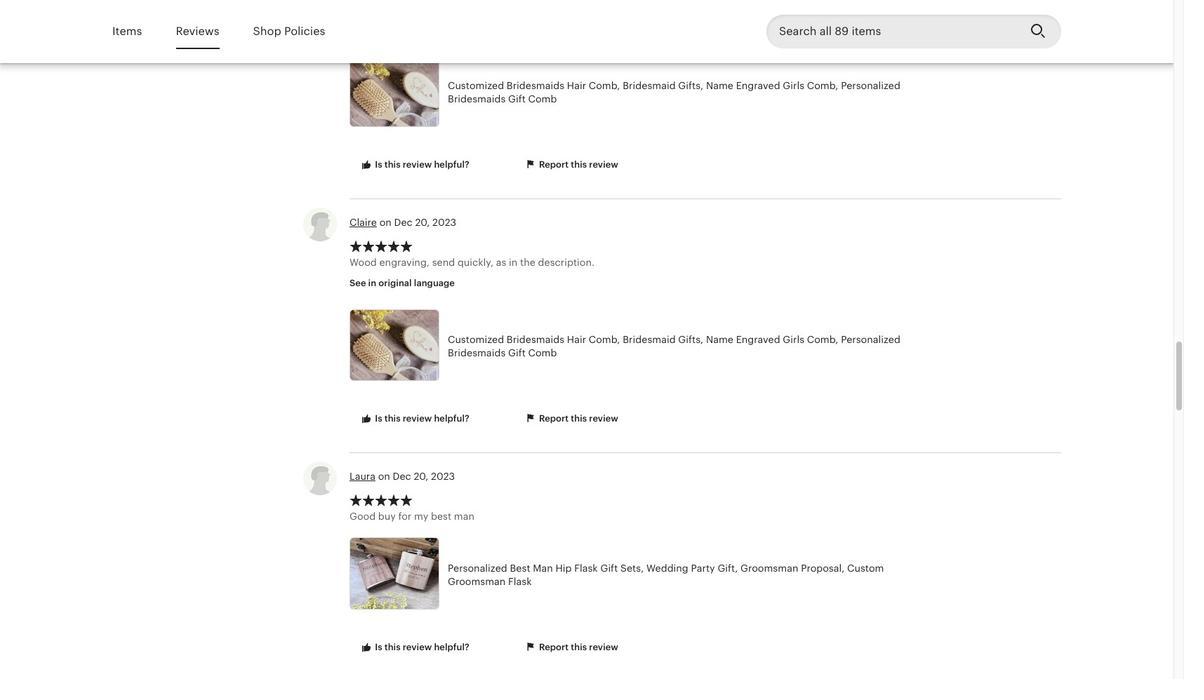 Task type: describe. For each thing, give the bounding box(es) containing it.
will
[[481, 29, 497, 40]]

precious.
[[615, 12, 659, 23]]

gifts, for second customized bridesmaids hair comb, bridesmaid gifts, name engraved girls comb, personalized bridesmaids gift comb link from the top
[[678, 334, 704, 345]]

1 vertical spatial for
[[382, 29, 395, 40]]

personalized best man hip flask gift sets, wedding party gift, groomsman proposal, custom groomsman flask
[[448, 563, 884, 588]]

is for second is this review helpful? button
[[375, 414, 382, 424]]

shop policies
[[253, 24, 325, 38]]

man
[[454, 511, 475, 523]]

comb for first customized bridesmaids hair comb, bridesmaid gifts, name engraved girls comb, personalized bridesmaids gift comb link
[[528, 94, 557, 105]]

stocking
[[963, 12, 1003, 23]]

2 bridesmaid from the top
[[623, 334, 676, 345]]

a
[[955, 12, 960, 23]]

is for 3rd is this review helpful? button from the top of the page
[[375, 642, 382, 653]]

personalized for first customized bridesmaids hair comb, bridesmaid gifts, name engraved girls comb, personalized bridesmaids gift comb link
[[841, 80, 901, 91]]

1 horizontal spatial groomsman
[[741, 563, 798, 574]]

claire on dec 20, 2023
[[350, 217, 456, 228]]

custom
[[847, 563, 884, 574]]

review for report this review button for 3rd is this review helpful? button from the top of the page
[[589, 642, 618, 653]]

in inside button
[[368, 278, 376, 289]]

shop
[[253, 24, 281, 38]]

original
[[379, 278, 412, 289]]

2 is this review helpful? button from the top
[[350, 407, 480, 432]]

items link
[[112, 15, 142, 48]]

Search all 89 items text field
[[767, 15, 1019, 48]]

as
[[496, 257, 506, 268]]

than
[[415, 12, 436, 23]]

taking
[[754, 12, 783, 23]]

longer
[[382, 12, 413, 23]]

to
[[486, 12, 495, 23]]

see in original language
[[350, 278, 455, 289]]

comb for second customized bridesmaids hair comb, bridesmaid gifts, name engraved girls comb, personalized bridesmaids gift comb link from the top
[[528, 348, 557, 359]]

so
[[861, 12, 871, 23]]

wood engraving, send quickly, as in the description.
[[350, 257, 595, 268]]

girls for first customized bridesmaids hair comb, bridesmaid gifts, name engraved girls comb, personalized bridesmaids gift comb link
[[783, 80, 805, 91]]

dad's
[[804, 12, 828, 23]]

dec for laura
[[393, 471, 411, 482]]

laura
[[350, 471, 376, 482]]

my
[[414, 511, 428, 523]]

hair for second customized bridesmaids hair comb, bridesmaid gifts, name engraved girls comb, personalized bridesmaids gift comb link from the top
[[567, 334, 586, 345]]

engraving,
[[379, 257, 430, 268]]

report this review for report this review button for 3rd is this review helpful? button from the top of the page
[[537, 642, 618, 653]]

it!
[[521, 29, 530, 40]]

claire
[[350, 217, 377, 228]]

send
[[432, 257, 455, 268]]

dec for claire
[[394, 217, 413, 228]]

report this review button for third is this review helpful? button from the bottom
[[514, 153, 629, 178]]

reviews link
[[176, 15, 219, 48]]

report for 3rd is this review helpful? button from the top of the page
[[539, 642, 569, 653]]

report this review for report this review button for second is this review helpful? button
[[537, 414, 618, 424]]

report this review button for second is this review helpful? button
[[514, 407, 629, 432]]

it took longer than expected to arrive but it is absolutely precious.  my daughter keeps taking her dad's brush so i ordered this for a stocking stuffer for him.  i am sure he will love it!
[[350, 12, 1003, 40]]

laura on dec 20, 2023
[[350, 471, 455, 482]]

items
[[112, 24, 142, 38]]

claire link
[[350, 217, 377, 228]]

best
[[510, 563, 530, 574]]

is for third is this review helpful? button from the bottom
[[375, 160, 382, 170]]

personalized for second customized bridesmaids hair comb, bridesmaid gifts, name engraved girls comb, personalized bridesmaids gift comb link from the top
[[841, 334, 901, 345]]

love
[[499, 29, 519, 40]]

1 is this review helpful? from the top
[[373, 160, 469, 170]]

keeps
[[724, 12, 751, 23]]

20, for laura on dec 20, 2023
[[414, 471, 429, 482]]

it
[[546, 12, 552, 23]]

see in original language button
[[339, 271, 465, 297]]

my
[[662, 12, 676, 23]]

see
[[350, 278, 366, 289]]

description.
[[538, 257, 595, 268]]

1 customized from the top
[[448, 80, 504, 91]]

gift for second customized bridesmaids hair comb, bridesmaid gifts, name engraved girls comb, personalized bridesmaids gift comb link from the top
[[508, 348, 526, 359]]

laura link
[[350, 471, 376, 482]]

arrive
[[498, 12, 524, 23]]

wood
[[350, 257, 377, 268]]

helpful? for second is this review helpful? button
[[434, 414, 469, 424]]

1 is this review helpful? button from the top
[[350, 153, 480, 178]]

1 vertical spatial flask
[[508, 577, 532, 588]]

gift for first customized bridesmaids hair comb, bridesmaid gifts, name engraved girls comb, personalized bridesmaids gift comb link
[[508, 94, 526, 105]]

review for third is this review helpful? button from the bottom report this review button
[[589, 160, 618, 170]]

brush
[[831, 12, 858, 23]]

good buy for my best man
[[350, 511, 475, 523]]

0 vertical spatial in
[[509, 257, 518, 268]]

on for claire
[[380, 217, 392, 228]]

review for third is this review helpful? button from the bottom
[[403, 160, 432, 170]]

personalized best man hip flask gift sets, wedding party gift, groomsman proposal, custom groomsman flask link
[[350, 538, 904, 614]]

3 is this review helpful? from the top
[[373, 642, 469, 653]]



Task type: vqa. For each thing, say whether or not it's contained in the screenshot.
middle Report this review
yes



Task type: locate. For each thing, give the bounding box(es) containing it.
0 vertical spatial helpful?
[[434, 160, 469, 170]]

1 vertical spatial 2023
[[431, 471, 455, 482]]

1 vertical spatial girls
[[783, 334, 805, 345]]

gift inside the personalized best man hip flask gift sets, wedding party gift, groomsman proposal, custom groomsman flask
[[601, 563, 618, 574]]

0 vertical spatial report
[[539, 160, 569, 170]]

2 report this review button from the top
[[514, 407, 629, 432]]

took
[[359, 12, 380, 23]]

3 is this review helpful? button from the top
[[350, 635, 480, 661]]

dec right the laura
[[393, 471, 411, 482]]

2 horizontal spatial for
[[939, 12, 952, 23]]

girls
[[783, 80, 805, 91], [783, 334, 805, 345]]

3 report this review button from the top
[[514, 635, 629, 661]]

in right see
[[368, 278, 376, 289]]

party
[[691, 563, 715, 574]]

2 vertical spatial report this review button
[[514, 635, 629, 661]]

1 report this review from the top
[[537, 160, 618, 170]]

him.
[[398, 29, 419, 40]]

personalized inside the personalized best man hip flask gift sets, wedding party gift, groomsman proposal, custom groomsman flask
[[448, 563, 507, 574]]

customized bridesmaids hair comb, bridesmaid gifts, name engraved girls comb, personalized bridesmaids gift comb
[[448, 80, 901, 105], [448, 334, 901, 359]]

2 hair from the top
[[567, 334, 586, 345]]

customized bridesmaids hair comb, bridesmaid gifts, name engraved girls comb, personalized bridesmaids gift comb link
[[350, 55, 904, 131], [350, 309, 904, 385]]

1 horizontal spatial in
[[509, 257, 518, 268]]

in
[[509, 257, 518, 268], [368, 278, 376, 289]]

but
[[527, 12, 543, 23]]

0 vertical spatial is
[[375, 160, 382, 170]]

1 report this review button from the top
[[514, 153, 629, 178]]

on for laura
[[378, 471, 390, 482]]

1 comb from the top
[[528, 94, 557, 105]]

0 vertical spatial 2023
[[432, 217, 456, 228]]

1 vertical spatial is this review helpful? button
[[350, 407, 480, 432]]

2 vertical spatial report
[[539, 642, 569, 653]]

0 vertical spatial name
[[706, 80, 734, 91]]

0 vertical spatial is this review helpful? button
[[350, 153, 480, 178]]

1 vertical spatial dec
[[393, 471, 411, 482]]

1 horizontal spatial i
[[874, 12, 877, 23]]

1 vertical spatial on
[[378, 471, 390, 482]]

0 vertical spatial 20,
[[415, 217, 430, 228]]

1 helpful? from the top
[[434, 160, 469, 170]]

report this review button
[[514, 153, 629, 178], [514, 407, 629, 432], [514, 635, 629, 661]]

1 engraved from the top
[[736, 80, 780, 91]]

this inside it took longer than expected to arrive but it is absolutely precious.  my daughter keeps taking her dad's brush so i ordered this for a stocking stuffer for him.  i am sure he will love it!
[[919, 12, 937, 23]]

0 vertical spatial customized
[[448, 80, 504, 91]]

report this review button for 3rd is this review helpful? button from the top of the page
[[514, 635, 629, 661]]

1 vertical spatial gifts,
[[678, 334, 704, 345]]

0 vertical spatial i
[[874, 12, 877, 23]]

1 vertical spatial gift
[[508, 348, 526, 359]]

i
[[874, 12, 877, 23], [421, 29, 424, 40]]

flask right hip
[[574, 563, 598, 574]]

is
[[554, 12, 562, 23]]

helpful?
[[434, 160, 469, 170], [434, 414, 469, 424], [434, 642, 469, 653]]

1 horizontal spatial for
[[398, 511, 412, 523]]

is this review helpful? button
[[350, 153, 480, 178], [350, 407, 480, 432], [350, 635, 480, 661]]

2 report from the top
[[539, 414, 569, 424]]

good
[[350, 511, 376, 523]]

2 vertical spatial is
[[375, 642, 382, 653]]

engraved for second customized bridesmaids hair comb, bridesmaid gifts, name engraved girls comb, personalized bridesmaids gift comb link from the top
[[736, 334, 780, 345]]

2023 up send
[[432, 217, 456, 228]]

0 horizontal spatial groomsman
[[448, 577, 506, 588]]

comb
[[528, 94, 557, 105], [528, 348, 557, 359]]

2 vertical spatial helpful?
[[434, 642, 469, 653]]

1 vertical spatial personalized
[[841, 334, 901, 345]]

1 vertical spatial engraved
[[736, 334, 780, 345]]

2 vertical spatial personalized
[[448, 563, 507, 574]]

flask
[[574, 563, 598, 574], [508, 577, 532, 588]]

language
[[414, 278, 455, 289]]

1 vertical spatial i
[[421, 29, 424, 40]]

2023 for laura on dec 20, 2023
[[431, 471, 455, 482]]

0 vertical spatial flask
[[574, 563, 598, 574]]

buy
[[378, 511, 396, 523]]

0 horizontal spatial for
[[382, 29, 395, 40]]

report this review for third is this review helpful? button from the bottom report this review button
[[537, 160, 618, 170]]

0 vertical spatial comb
[[528, 94, 557, 105]]

3 is from the top
[[375, 642, 382, 653]]

0 vertical spatial customized bridesmaids hair comb, bridesmaid gifts, name engraved girls comb, personalized bridesmaids gift comb
[[448, 80, 901, 105]]

3 report this review from the top
[[537, 642, 618, 653]]

2 name from the top
[[706, 334, 734, 345]]

best
[[431, 511, 451, 523]]

1 horizontal spatial flask
[[574, 563, 598, 574]]

sure
[[444, 29, 464, 40]]

shop policies link
[[253, 15, 325, 48]]

customized bridesmaids hair comb, bridesmaid gifts, name engraved girls comb, personalized bridesmaids gift comb for second customized bridesmaids hair comb, bridesmaid gifts, name engraved girls comb, personalized bridesmaids gift comb link from the top
[[448, 334, 901, 359]]

he
[[466, 29, 478, 40]]

the
[[520, 257, 536, 268]]

1 vertical spatial report this review
[[537, 414, 618, 424]]

review for 3rd is this review helpful? button from the top of the page
[[403, 642, 432, 653]]

i right so
[[874, 12, 877, 23]]

hip
[[556, 563, 572, 574]]

on
[[380, 217, 392, 228], [378, 471, 390, 482]]

1 vertical spatial customized bridesmaids hair comb, bridesmaid gifts, name engraved girls comb, personalized bridesmaids gift comb link
[[350, 309, 904, 385]]

1 vertical spatial comb
[[528, 348, 557, 359]]

is
[[375, 160, 382, 170], [375, 414, 382, 424], [375, 642, 382, 653]]

comb,
[[589, 80, 620, 91], [807, 80, 838, 91], [589, 334, 620, 345], [807, 334, 838, 345]]

2 vertical spatial report this review
[[537, 642, 618, 653]]

policies
[[284, 24, 325, 38]]

customized
[[448, 80, 504, 91], [448, 334, 504, 345]]

1 vertical spatial customized bridesmaids hair comb, bridesmaid gifts, name engraved girls comb, personalized bridesmaids gift comb
[[448, 334, 901, 359]]

1 vertical spatial 20,
[[414, 471, 429, 482]]

1 vertical spatial helpful?
[[434, 414, 469, 424]]

for left a
[[939, 12, 952, 23]]

1 vertical spatial groomsman
[[448, 577, 506, 588]]

helpful? for 3rd is this review helpful? button from the top of the page
[[434, 642, 469, 653]]

2 engraved from the top
[[736, 334, 780, 345]]

customized down he
[[448, 80, 504, 91]]

0 vertical spatial customized bridesmaids hair comb, bridesmaid gifts, name engraved girls comb, personalized bridesmaids gift comb link
[[350, 55, 904, 131]]

report
[[539, 160, 569, 170], [539, 414, 569, 424], [539, 642, 569, 653]]

1 vertical spatial name
[[706, 334, 734, 345]]

customized bridesmaids hair comb, bridesmaid gifts, name engraved girls comb, personalized bridesmaids gift comb for first customized bridesmaids hair comb, bridesmaid gifts, name engraved girls comb, personalized bridesmaids gift comb link
[[448, 80, 901, 105]]

for left my
[[398, 511, 412, 523]]

gift,
[[718, 563, 738, 574]]

on right the laura
[[378, 471, 390, 482]]

2 vertical spatial is this review helpful? button
[[350, 635, 480, 661]]

absolutely
[[564, 12, 613, 23]]

engraved
[[736, 80, 780, 91], [736, 334, 780, 345]]

2 helpful? from the top
[[434, 414, 469, 424]]

20,
[[415, 217, 430, 228], [414, 471, 429, 482]]

0 vertical spatial gift
[[508, 94, 526, 105]]

0 vertical spatial engraved
[[736, 80, 780, 91]]

1 vertical spatial is this review helpful?
[[373, 414, 469, 424]]

2 customized from the top
[[448, 334, 504, 345]]

flask down best
[[508, 577, 532, 588]]

this
[[919, 12, 937, 23], [385, 160, 401, 170], [571, 160, 587, 170], [385, 414, 401, 424], [571, 414, 587, 424], [385, 642, 401, 653], [571, 642, 587, 653]]

man
[[533, 563, 553, 574]]

20, up engraving,
[[415, 217, 430, 228]]

sets,
[[621, 563, 644, 574]]

1 vertical spatial report
[[539, 414, 569, 424]]

2 vertical spatial gift
[[601, 563, 618, 574]]

0 vertical spatial for
[[939, 12, 952, 23]]

report this review
[[537, 160, 618, 170], [537, 414, 618, 424], [537, 642, 618, 653]]

0 vertical spatial dec
[[394, 217, 413, 228]]

0 vertical spatial girls
[[783, 80, 805, 91]]

20, up my
[[414, 471, 429, 482]]

3 report from the top
[[539, 642, 569, 653]]

2 vertical spatial is this review helpful?
[[373, 642, 469, 653]]

1 hair from the top
[[567, 80, 586, 91]]

gifts,
[[678, 80, 704, 91], [678, 334, 704, 345]]

0 vertical spatial report this review
[[537, 160, 618, 170]]

dec
[[394, 217, 413, 228], [393, 471, 411, 482]]

1 vertical spatial in
[[368, 278, 376, 289]]

2 comb from the top
[[528, 348, 557, 359]]

1 is from the top
[[375, 160, 382, 170]]

0 vertical spatial personalized
[[841, 80, 901, 91]]

for down the longer
[[382, 29, 395, 40]]

0 vertical spatial gifts,
[[678, 80, 704, 91]]

ordered
[[879, 12, 917, 23]]

on right the claire
[[380, 217, 392, 228]]

2 girls from the top
[[783, 334, 805, 345]]

customized down language
[[448, 334, 504, 345]]

2 vertical spatial for
[[398, 511, 412, 523]]

1 vertical spatial report this review button
[[514, 407, 629, 432]]

daughter
[[678, 12, 721, 23]]

0 horizontal spatial in
[[368, 278, 376, 289]]

report for second is this review helpful? button
[[539, 414, 569, 424]]

wedding
[[646, 563, 689, 574]]

it
[[350, 12, 356, 23]]

groomsman right gift, on the right bottom
[[741, 563, 798, 574]]

1 vertical spatial customized
[[448, 334, 504, 345]]

2 gifts, from the top
[[678, 334, 704, 345]]

groomsman
[[741, 563, 798, 574], [448, 577, 506, 588]]

proposal,
[[801, 563, 845, 574]]

1 vertical spatial bridesmaid
[[623, 334, 676, 345]]

0 vertical spatial groomsman
[[741, 563, 798, 574]]

report for third is this review helpful? button from the bottom
[[539, 160, 569, 170]]

0 horizontal spatial flask
[[508, 577, 532, 588]]

2 customized bridesmaids hair comb, bridesmaid gifts, name engraved girls comb, personalized bridesmaids gift comb from the top
[[448, 334, 901, 359]]

her
[[786, 12, 801, 23]]

quickly,
[[458, 257, 494, 268]]

1 vertical spatial is
[[375, 414, 382, 424]]

in right as
[[509, 257, 518, 268]]

groomsman down man
[[448, 577, 506, 588]]

gift
[[508, 94, 526, 105], [508, 348, 526, 359], [601, 563, 618, 574]]

for
[[939, 12, 952, 23], [382, 29, 395, 40], [398, 511, 412, 523]]

2023
[[432, 217, 456, 228], [431, 471, 455, 482]]

0 vertical spatial bridesmaid
[[623, 80, 676, 91]]

name
[[706, 80, 734, 91], [706, 334, 734, 345]]

0 vertical spatial is this review helpful?
[[373, 160, 469, 170]]

2023 up best
[[431, 471, 455, 482]]

3 helpful? from the top
[[434, 642, 469, 653]]

helpful? for third is this review helpful? button from the bottom
[[434, 160, 469, 170]]

2 is from the top
[[375, 414, 382, 424]]

1 name from the top
[[706, 80, 734, 91]]

expected
[[439, 12, 483, 23]]

i left am
[[421, 29, 424, 40]]

1 customized bridesmaids hair comb, bridesmaid gifts, name engraved girls comb, personalized bridesmaids gift comb link from the top
[[350, 55, 904, 131]]

hair for first customized bridesmaids hair comb, bridesmaid gifts, name engraved girls comb, personalized bridesmaids gift comb link
[[567, 80, 586, 91]]

0 vertical spatial on
[[380, 217, 392, 228]]

girls for second customized bridesmaids hair comb, bridesmaid gifts, name engraved girls comb, personalized bridesmaids gift comb link from the top
[[783, 334, 805, 345]]

dec right the claire
[[394, 217, 413, 228]]

personalized
[[841, 80, 901, 91], [841, 334, 901, 345], [448, 563, 507, 574]]

2023 for claire on dec 20, 2023
[[432, 217, 456, 228]]

bridesmaids
[[507, 80, 564, 91], [448, 94, 506, 105], [507, 334, 564, 345], [448, 348, 506, 359]]

1 bridesmaid from the top
[[623, 80, 676, 91]]

am
[[427, 29, 441, 40]]

review for second is this review helpful? button
[[403, 414, 432, 424]]

2 is this review helpful? from the top
[[373, 414, 469, 424]]

1 customized bridesmaids hair comb, bridesmaid gifts, name engraved girls comb, personalized bridesmaids gift comb from the top
[[448, 80, 901, 105]]

reviews
[[176, 24, 219, 38]]

0 vertical spatial report this review button
[[514, 153, 629, 178]]

hair
[[567, 80, 586, 91], [567, 334, 586, 345]]

2 report this review from the top
[[537, 414, 618, 424]]

gifts, for first customized bridesmaids hair comb, bridesmaid gifts, name engraved girls comb, personalized bridesmaids gift comb link
[[678, 80, 704, 91]]

engraved for first customized bridesmaids hair comb, bridesmaid gifts, name engraved girls comb, personalized bridesmaids gift comb link
[[736, 80, 780, 91]]

1 vertical spatial hair
[[567, 334, 586, 345]]

1 report from the top
[[539, 160, 569, 170]]

0 horizontal spatial i
[[421, 29, 424, 40]]

2 customized bridesmaids hair comb, bridesmaid gifts, name engraved girls comb, personalized bridesmaids gift comb link from the top
[[350, 309, 904, 385]]

20, for claire on dec 20, 2023
[[415, 217, 430, 228]]

1 girls from the top
[[783, 80, 805, 91]]

0 vertical spatial hair
[[567, 80, 586, 91]]

review
[[403, 160, 432, 170], [589, 160, 618, 170], [403, 414, 432, 424], [589, 414, 618, 424], [403, 642, 432, 653], [589, 642, 618, 653]]

1 gifts, from the top
[[678, 80, 704, 91]]

stuffer
[[350, 29, 380, 40]]

review for report this review button for second is this review helpful? button
[[589, 414, 618, 424]]

bridesmaid
[[623, 80, 676, 91], [623, 334, 676, 345]]



